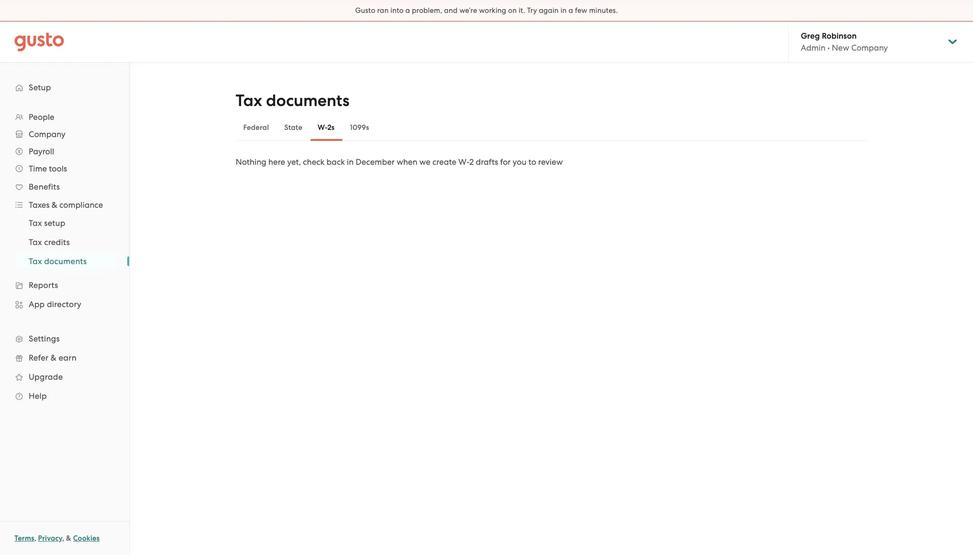 Task type: locate. For each thing, give the bounding box(es) containing it.
tax documents link
[[17, 253, 120, 270]]

problem,
[[412, 6, 442, 15]]

company down people
[[29, 130, 65, 139]]

1 horizontal spatial tax documents
[[236, 91, 350, 111]]

ran
[[377, 6, 389, 15]]

reports
[[29, 281, 58, 290]]

people
[[29, 112, 54, 122]]

federal
[[243, 123, 269, 132]]

0 vertical spatial &
[[52, 200, 57, 210]]

reports link
[[10, 277, 120, 294]]

benefits link
[[10, 178, 120, 196]]

1 horizontal spatial a
[[569, 6, 573, 15]]

home image
[[14, 32, 64, 51]]

in right back
[[347, 157, 354, 167]]

documents up state
[[266, 91, 350, 111]]

terms , privacy , & cookies
[[14, 535, 100, 544]]

1 vertical spatial w-
[[459, 157, 469, 167]]

company button
[[10, 126, 120, 143]]

tax for tax credits link
[[29, 238, 42, 247]]

w- right create
[[459, 157, 469, 167]]

time tools button
[[10, 160, 120, 178]]

company
[[851, 43, 888, 53], [29, 130, 65, 139]]

tax documents down credits
[[29, 257, 87, 267]]

cookies
[[73, 535, 100, 544]]

& for earn
[[51, 354, 56, 363]]

•
[[828, 43, 830, 53]]

in
[[561, 6, 567, 15], [347, 157, 354, 167]]

time
[[29, 164, 47, 174]]

,
[[34, 535, 36, 544], [62, 535, 64, 544]]

state
[[284, 123, 302, 132]]

tax down taxes
[[29, 219, 42, 228]]

tax credits
[[29, 238, 70, 247]]

2 list from the top
[[0, 214, 129, 271]]

for
[[500, 157, 511, 167]]

1 horizontal spatial company
[[851, 43, 888, 53]]

0 vertical spatial w-
[[318, 123, 327, 132]]

w-
[[318, 123, 327, 132], [459, 157, 469, 167]]

2 a from the left
[[569, 6, 573, 15]]

w- inside button
[[318, 123, 327, 132]]

& left earn
[[51, 354, 56, 363]]

few
[[575, 6, 587, 15]]

a left 'few'
[[569, 6, 573, 15]]

tax documents up state
[[236, 91, 350, 111]]

0 vertical spatial company
[[851, 43, 888, 53]]

we're
[[460, 6, 477, 15]]

0 horizontal spatial ,
[[34, 535, 36, 544]]

0 horizontal spatial a
[[406, 6, 410, 15]]

1 horizontal spatial documents
[[266, 91, 350, 111]]

gusto
[[355, 6, 375, 15]]

2
[[469, 157, 474, 167]]

robinson
[[822, 31, 857, 41]]

0 vertical spatial in
[[561, 6, 567, 15]]

yet,
[[287, 157, 301, 167]]

review
[[538, 157, 563, 167]]

documents inside "tax documents" link
[[44, 257, 87, 267]]

&
[[52, 200, 57, 210], [51, 354, 56, 363], [66, 535, 71, 544]]

admin
[[801, 43, 826, 53]]

terms link
[[14, 535, 34, 544]]

1 vertical spatial company
[[29, 130, 65, 139]]

earn
[[59, 354, 77, 363]]

state button
[[277, 116, 310, 139]]

payroll button
[[10, 143, 120, 160]]

& right taxes
[[52, 200, 57, 210]]

1 vertical spatial tax documents
[[29, 257, 87, 267]]

gusto navigation element
[[0, 63, 129, 422]]

app
[[29, 300, 45, 310]]

greg robinson admin • new company
[[801, 31, 888, 53]]

tax
[[236, 91, 262, 111], [29, 219, 42, 228], [29, 238, 42, 247], [29, 257, 42, 267]]

a
[[406, 6, 410, 15], [569, 6, 573, 15]]

check
[[303, 157, 325, 167]]

nothing
[[236, 157, 266, 167]]

time tools
[[29, 164, 67, 174]]

& inside dropdown button
[[52, 200, 57, 210]]

tax credits link
[[17, 234, 120, 251]]

tax down tax credits
[[29, 257, 42, 267]]

new
[[832, 43, 849, 53]]

0 horizontal spatial company
[[29, 130, 65, 139]]

, left cookies button
[[62, 535, 64, 544]]

, left privacy link
[[34, 535, 36, 544]]

greg
[[801, 31, 820, 41]]

1 a from the left
[[406, 6, 410, 15]]

refer & earn link
[[10, 350, 120, 367]]

1099s
[[350, 123, 369, 132]]

1 horizontal spatial ,
[[62, 535, 64, 544]]

tax documents
[[236, 91, 350, 111], [29, 257, 87, 267]]

1 horizontal spatial w-
[[459, 157, 469, 167]]

compliance
[[59, 200, 103, 210]]

taxes
[[29, 200, 50, 210]]

1 horizontal spatial in
[[561, 6, 567, 15]]

company right "new" on the top right
[[851, 43, 888, 53]]

terms
[[14, 535, 34, 544]]

0 horizontal spatial w-
[[318, 123, 327, 132]]

tax left credits
[[29, 238, 42, 247]]

tax setup link
[[17, 215, 120, 232]]

upgrade
[[29, 373, 63, 382]]

& left cookies button
[[66, 535, 71, 544]]

0 horizontal spatial documents
[[44, 257, 87, 267]]

1 list from the top
[[0, 109, 129, 406]]

documents
[[266, 91, 350, 111], [44, 257, 87, 267]]

a right the into on the top of page
[[406, 6, 410, 15]]

w- right the state button
[[318, 123, 327, 132]]

1 vertical spatial &
[[51, 354, 56, 363]]

0 horizontal spatial tax documents
[[29, 257, 87, 267]]

here
[[268, 157, 285, 167]]

& for compliance
[[52, 200, 57, 210]]

1 vertical spatial in
[[347, 157, 354, 167]]

documents down tax credits link
[[44, 257, 87, 267]]

list
[[0, 109, 129, 406], [0, 214, 129, 271]]

2 vertical spatial &
[[66, 535, 71, 544]]

company inside dropdown button
[[29, 130, 65, 139]]

tax forms tab list
[[236, 114, 867, 141]]

in right again
[[561, 6, 567, 15]]

2 , from the left
[[62, 535, 64, 544]]

1 vertical spatial documents
[[44, 257, 87, 267]]

privacy link
[[38, 535, 62, 544]]

and
[[444, 6, 458, 15]]



Task type: describe. For each thing, give the bounding box(es) containing it.
nothing here yet, check back in december when we create w-2 drafts for you to review
[[236, 157, 563, 167]]

0 vertical spatial documents
[[266, 91, 350, 111]]

refer
[[29, 354, 49, 363]]

benefits
[[29, 182, 60, 192]]

0 horizontal spatial in
[[347, 157, 354, 167]]

settings link
[[10, 331, 120, 348]]

create
[[433, 157, 457, 167]]

on
[[508, 6, 517, 15]]

federal button
[[236, 116, 277, 139]]

setup link
[[10, 79, 120, 96]]

tax up federal button
[[236, 91, 262, 111]]

taxes & compliance
[[29, 200, 103, 210]]

gusto ran into a problem, and we're working on it. try again in a few minutes.
[[355, 6, 618, 15]]

payroll
[[29, 147, 54, 156]]

tax documents inside gusto navigation element
[[29, 257, 87, 267]]

privacy
[[38, 535, 62, 544]]

you
[[513, 157, 527, 167]]

1099s button
[[342, 116, 377, 139]]

december
[[356, 157, 395, 167]]

it.
[[519, 6, 525, 15]]

help
[[29, 392, 47, 401]]

refer & earn
[[29, 354, 77, 363]]

people button
[[10, 109, 120, 126]]

help link
[[10, 388, 120, 405]]

tax for tax setup link
[[29, 219, 42, 228]]

tax for "tax documents" link
[[29, 257, 42, 267]]

taxes & compliance button
[[10, 197, 120, 214]]

to
[[529, 157, 536, 167]]

cookies button
[[73, 534, 100, 545]]

again
[[539, 6, 559, 15]]

try
[[527, 6, 537, 15]]

tools
[[49, 164, 67, 174]]

2s
[[327, 123, 335, 132]]

drafts
[[476, 157, 498, 167]]

app directory link
[[10, 296, 120, 313]]

0 vertical spatial tax documents
[[236, 91, 350, 111]]

tax setup
[[29, 219, 65, 228]]

w-2s
[[318, 123, 335, 132]]

credits
[[44, 238, 70, 247]]

app directory
[[29, 300, 81, 310]]

we
[[420, 157, 431, 167]]

setup
[[29, 83, 51, 92]]

list containing tax setup
[[0, 214, 129, 271]]

w-2s button
[[310, 116, 342, 139]]

when
[[397, 157, 418, 167]]

1 , from the left
[[34, 535, 36, 544]]

minutes.
[[589, 6, 618, 15]]

settings
[[29, 334, 60, 344]]

working
[[479, 6, 506, 15]]

setup
[[44, 219, 65, 228]]

back
[[327, 157, 345, 167]]

upgrade link
[[10, 369, 120, 386]]

directory
[[47, 300, 81, 310]]

company inside greg robinson admin • new company
[[851, 43, 888, 53]]

list containing people
[[0, 109, 129, 406]]

into
[[391, 6, 404, 15]]



Task type: vqa. For each thing, say whether or not it's contained in the screenshot.
leftmost /
no



